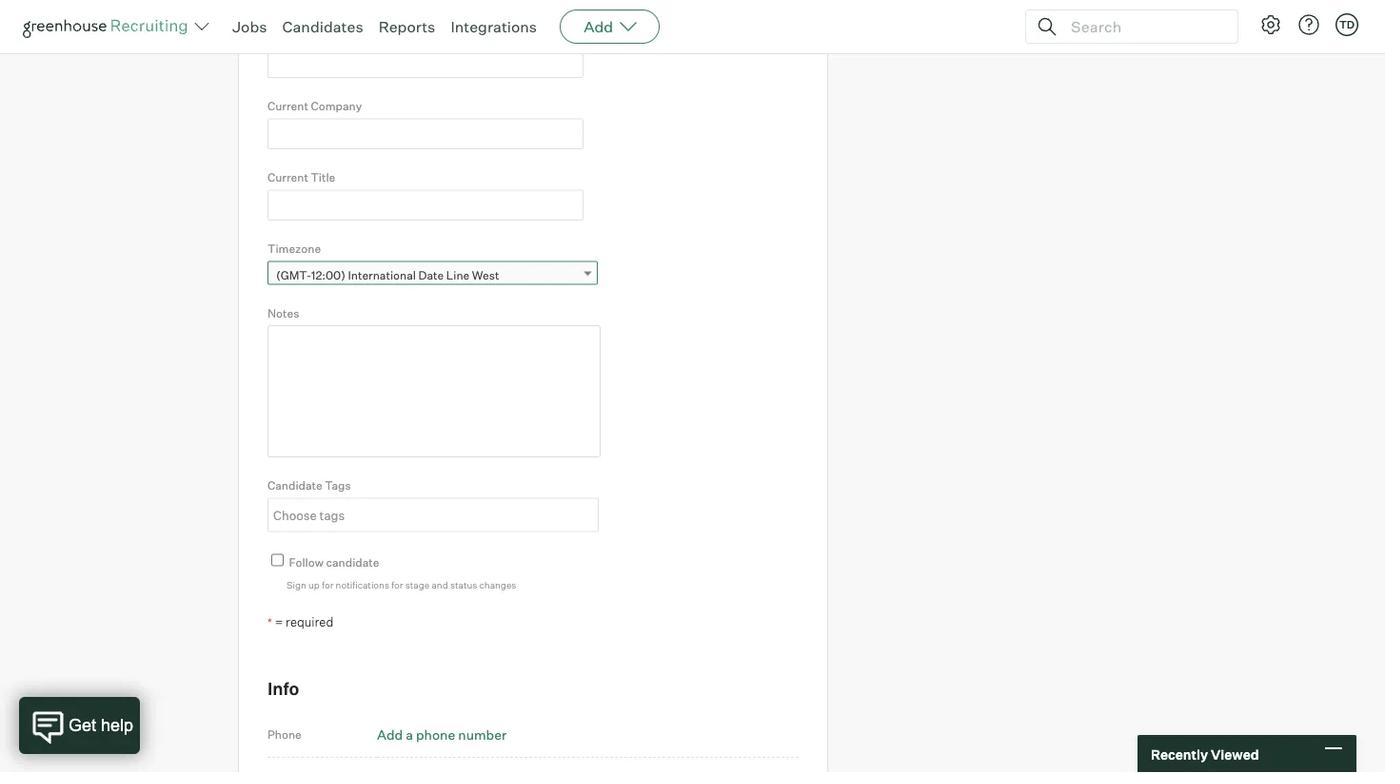 Task type: vqa. For each thing, say whether or not it's contained in the screenshot.
Rejected
no



Task type: describe. For each thing, give the bounding box(es) containing it.
international
[[348, 268, 416, 283]]

recently
[[1151, 747, 1208, 763]]

Notes text field
[[268, 325, 601, 458]]

add for add
[[584, 17, 613, 36]]

greenhouse recruiting image
[[23, 15, 194, 38]]

add for add a phone number
[[377, 727, 403, 743]]

integrations link
[[451, 17, 537, 36]]

integrations
[[451, 17, 537, 36]]

and
[[432, 579, 448, 591]]

date
[[418, 268, 444, 283]]

current company
[[268, 99, 362, 113]]

last
[[268, 28, 291, 42]]

candidates link
[[282, 17, 363, 36]]

title
[[311, 170, 335, 185]]

add a phone number
[[377, 727, 507, 743]]

current title
[[268, 170, 335, 185]]

=
[[275, 615, 283, 630]]

add button
[[560, 10, 660, 44]]

reports link
[[379, 17, 435, 36]]

required
[[286, 615, 334, 630]]

td button
[[1336, 13, 1358, 36]]

Search text field
[[1066, 13, 1220, 40]]

1 for from the left
[[322, 579, 334, 591]]

add a phone number link
[[377, 727, 507, 743]]

up
[[308, 579, 320, 591]]

(gmt-
[[276, 268, 311, 283]]

2 for from the left
[[391, 579, 403, 591]]

* = required
[[268, 615, 334, 630]]

12:00)
[[311, 268, 346, 283]]

jobs
[[232, 17, 267, 36]]

line
[[446, 268, 470, 283]]

timezone
[[268, 242, 321, 256]]

jobs link
[[232, 17, 267, 36]]

(gmt-12:00) international date line west link
[[268, 261, 598, 289]]

west
[[472, 268, 499, 283]]



Task type: locate. For each thing, give the bounding box(es) containing it.
* left =
[[268, 616, 272, 630]]

for
[[322, 579, 334, 591], [391, 579, 403, 591]]

0 vertical spatial current
[[268, 99, 308, 113]]

(gmt-12:00) international date line west
[[276, 268, 499, 283]]

number
[[458, 727, 507, 743]]

None text field
[[268, 0, 584, 7], [268, 47, 584, 78], [268, 119, 584, 149], [268, 500, 593, 531], [268, 0, 584, 7], [268, 47, 584, 78], [268, 119, 584, 149], [268, 500, 593, 531]]

phone
[[416, 727, 455, 743]]

* right name
[[326, 28, 330, 42]]

1 horizontal spatial *
[[326, 28, 330, 42]]

follow
[[289, 555, 324, 570]]

current for current title
[[268, 170, 308, 185]]

sign
[[287, 579, 306, 591]]

viewed
[[1211, 747, 1259, 763]]

* inside * = required
[[268, 616, 272, 630]]

tags
[[325, 479, 351, 493]]

for right "up"
[[322, 579, 334, 591]]

add inside popup button
[[584, 17, 613, 36]]

a
[[406, 727, 413, 743]]

td
[[1339, 18, 1355, 31]]

candidates
[[282, 17, 363, 36]]

candidate tags
[[268, 479, 351, 493]]

recently viewed
[[1151, 747, 1259, 763]]

configure image
[[1259, 13, 1282, 36]]

1 vertical spatial *
[[268, 616, 272, 630]]

1 current from the top
[[268, 99, 308, 113]]

0 vertical spatial *
[[326, 28, 330, 42]]

1 horizontal spatial for
[[391, 579, 403, 591]]

1 vertical spatial add
[[377, 727, 403, 743]]

None text field
[[268, 190, 584, 221]]

*
[[326, 28, 330, 42], [268, 616, 272, 630]]

td button
[[1332, 10, 1362, 40]]

0 horizontal spatial for
[[322, 579, 334, 591]]

0 vertical spatial add
[[584, 17, 613, 36]]

for left stage
[[391, 579, 403, 591]]

company
[[311, 99, 362, 113]]

current
[[268, 99, 308, 113], [268, 170, 308, 185]]

sign up for notifications for stage and status changes
[[287, 579, 516, 591]]

current left title
[[268, 170, 308, 185]]

current for current company
[[268, 99, 308, 113]]

0 horizontal spatial add
[[377, 727, 403, 743]]

add
[[584, 17, 613, 36], [377, 727, 403, 743]]

name
[[293, 28, 323, 42]]

changes
[[479, 579, 516, 591]]

reports
[[379, 17, 435, 36]]

candidate
[[268, 479, 322, 493]]

current left the company
[[268, 99, 308, 113]]

status
[[450, 579, 477, 591]]

follow candidate
[[289, 555, 379, 570]]

stage
[[405, 579, 430, 591]]

1 vertical spatial current
[[268, 170, 308, 185]]

1 horizontal spatial add
[[584, 17, 613, 36]]

notes
[[268, 306, 299, 320]]

0 horizontal spatial *
[[268, 616, 272, 630]]

info
[[268, 679, 299, 700]]

last name *
[[268, 28, 330, 42]]

Follow candidate checkbox
[[271, 554, 284, 567]]

notifications
[[336, 579, 389, 591]]

candidate
[[326, 555, 379, 570]]

2 current from the top
[[268, 170, 308, 185]]

phone
[[268, 728, 302, 742]]



